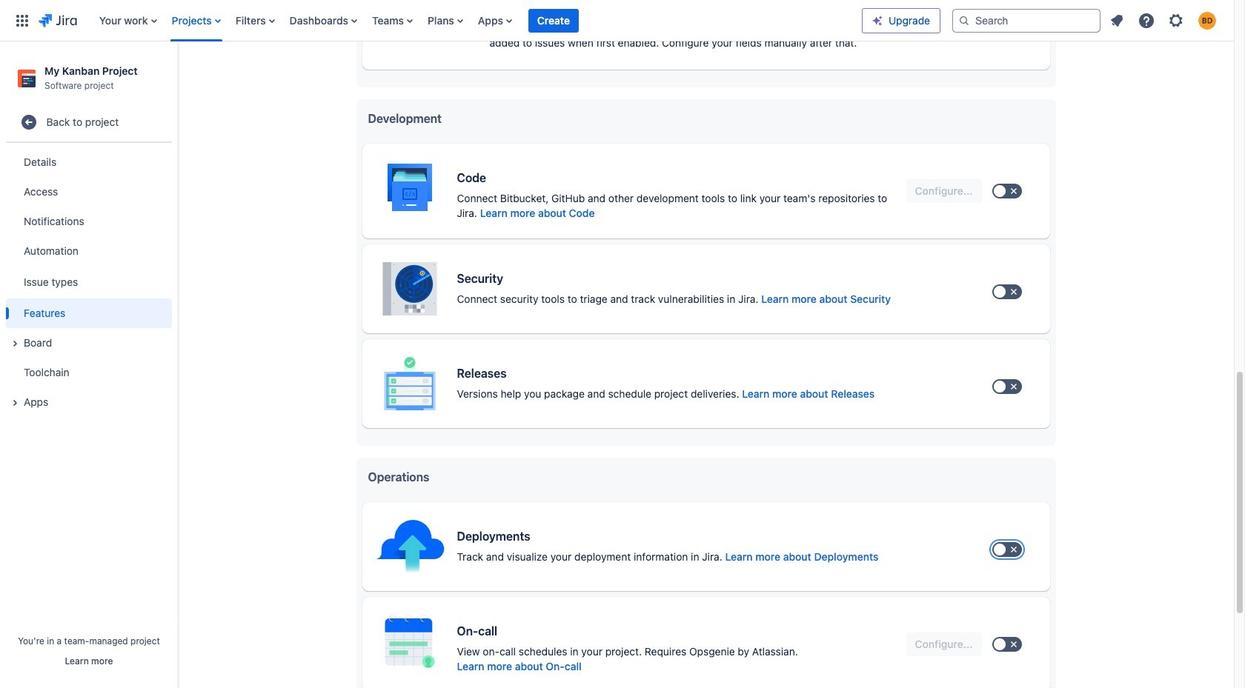 Task type: vqa. For each thing, say whether or not it's contained in the screenshot.
DEVELOPMENT icon
no



Task type: locate. For each thing, give the bounding box(es) containing it.
sidebar navigation image
[[162, 59, 194, 89]]

list
[[92, 0, 863, 41], [1104, 7, 1226, 34]]

expand image
[[6, 335, 24, 353]]

Search field
[[953, 9, 1101, 32]]

list item
[[529, 0, 579, 41]]

None search field
[[953, 9, 1101, 32]]

sidebar element
[[0, 42, 178, 689]]

banner
[[0, 0, 1235, 42]]

appswitcher icon image
[[13, 11, 31, 29]]

option group
[[469, 1, 959, 52]]

help image
[[1138, 11, 1156, 29]]

group
[[6, 143, 172, 422]]

jira image
[[39, 11, 77, 29], [39, 11, 77, 29]]



Task type: describe. For each thing, give the bounding box(es) containing it.
1 horizontal spatial list
[[1104, 7, 1226, 34]]

primary element
[[9, 0, 863, 41]]

0 horizontal spatial list
[[92, 0, 863, 41]]

settings image
[[1168, 11, 1186, 29]]

notifications image
[[1109, 11, 1127, 29]]

group inside sidebar 'element'
[[6, 143, 172, 422]]

your profile and settings image
[[1199, 11, 1217, 29]]

expand image
[[6, 395, 24, 412]]

search image
[[959, 14, 971, 26]]



